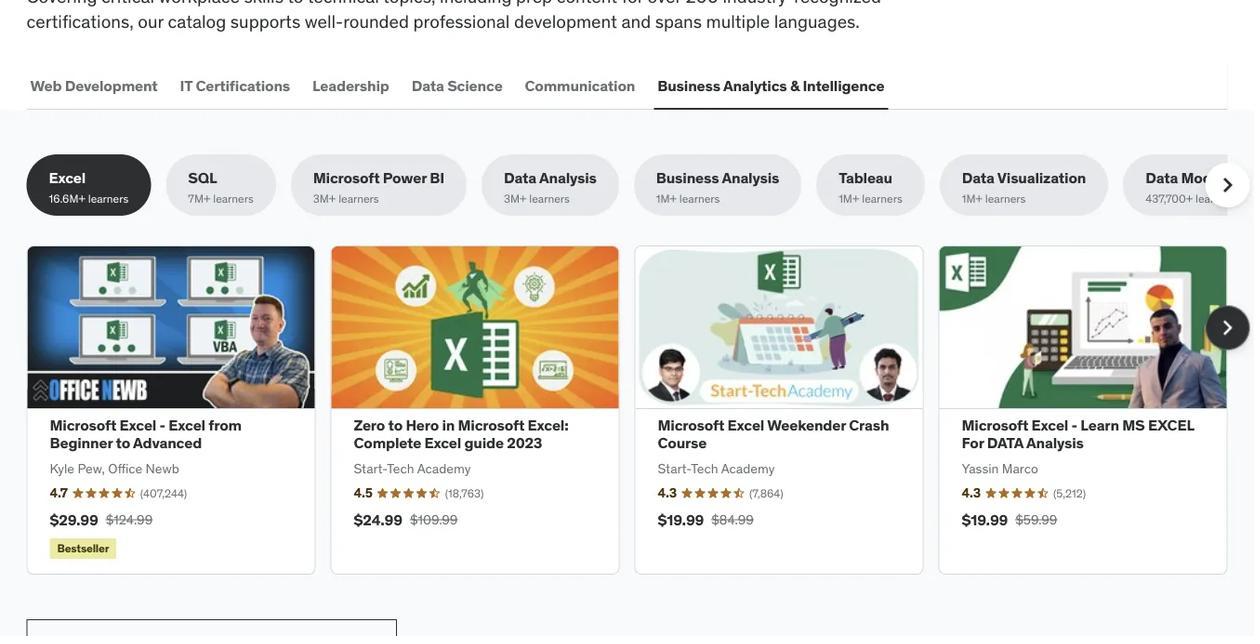 Task type: locate. For each thing, give the bounding box(es) containing it.
ms
[[1123, 416, 1145, 435]]

- left from
[[160, 416, 166, 435]]

microsoft inside microsoft excel - excel from beginner to advanced
[[50, 416, 116, 435]]

excel
[[49, 168, 86, 188], [120, 416, 156, 435], [169, 416, 205, 435], [728, 416, 765, 435], [1032, 416, 1069, 435], [424, 434, 461, 453]]

data visualization 1m+ learners
[[962, 168, 1086, 206]]

excel left from
[[169, 416, 205, 435]]

0 horizontal spatial analysis
[[539, 168, 597, 188]]

in
[[442, 416, 455, 435]]

communication
[[525, 76, 635, 95]]

3m+
[[313, 191, 336, 206], [504, 191, 527, 206]]

1m+
[[656, 191, 677, 206], [839, 191, 860, 206], [962, 191, 983, 206]]

1 3m+ from the left
[[313, 191, 336, 206]]

business inside button
[[658, 76, 721, 95]]

web development
[[30, 76, 158, 95]]

tableau
[[839, 168, 893, 188]]

to inside covering critical workplace skills to technical topics, including prep content for over 200 industry-recognized certifications, our catalog supports well-rounded professional development and spans multiple languages.
[[288, 0, 304, 7]]

microsoft for microsoft excel - excel from beginner to advanced
[[50, 416, 116, 435]]

2 horizontal spatial analysis
[[1027, 434, 1084, 453]]

1 1m+ from the left
[[656, 191, 677, 206]]

0 vertical spatial next image
[[1213, 170, 1243, 200]]

business analytics & intelligence
[[658, 76, 885, 95]]

zero
[[354, 416, 385, 435]]

learners inside microsoft power bi 3m+ learners
[[339, 191, 379, 206]]

data left science
[[412, 76, 444, 95]]

3 learners from the left
[[339, 191, 379, 206]]

1 vertical spatial business
[[656, 168, 719, 188]]

data inside data analysis 3m+ learners
[[504, 168, 537, 188]]

8 learners from the left
[[1196, 191, 1236, 206]]

next image inside topic filters element
[[1213, 170, 1243, 200]]

certifications
[[196, 76, 290, 95]]

3m+ inside microsoft power bi 3m+ learners
[[313, 191, 336, 206]]

business for business analysis 1m+ learners
[[656, 168, 719, 188]]

data modeling 437,700+ learners
[[1146, 168, 1247, 206]]

covering critical workplace skills to technical topics, including prep content for over 200 industry-recognized certifications, our catalog supports well-rounded professional development and spans multiple languages.
[[27, 0, 882, 32]]

learners
[[88, 191, 129, 206], [213, 191, 254, 206], [339, 191, 379, 206], [529, 191, 570, 206], [680, 191, 720, 206], [862, 191, 903, 206], [986, 191, 1026, 206], [1196, 191, 1236, 206]]

intelligence
[[803, 76, 885, 95]]

learners inside data visualization 1m+ learners
[[986, 191, 1026, 206]]

&
[[790, 76, 800, 95]]

1 next image from the top
[[1213, 170, 1243, 200]]

to right beginner
[[116, 434, 130, 453]]

next image inside carousel element
[[1213, 313, 1243, 343]]

excel right data
[[1032, 416, 1069, 435]]

0 horizontal spatial 1m+
[[656, 191, 677, 206]]

analysis for data analysis
[[539, 168, 597, 188]]

it certifications button
[[176, 63, 294, 108]]

excel left guide on the bottom left of page
[[424, 434, 461, 453]]

excel left weekender in the right of the page
[[728, 416, 765, 435]]

weekender
[[767, 416, 846, 435]]

tableau 1m+ learners
[[839, 168, 903, 206]]

it
[[180, 76, 193, 95]]

excel 16.6m+ learners
[[49, 168, 129, 206]]

1 horizontal spatial -
[[1072, 416, 1078, 435]]

1 horizontal spatial 3m+
[[504, 191, 527, 206]]

analysis inside data analysis 3m+ learners
[[539, 168, 597, 188]]

excel inside microsoft excel weekender crash course
[[728, 416, 765, 435]]

-
[[160, 416, 166, 435], [1072, 416, 1078, 435]]

0 horizontal spatial 3m+
[[313, 191, 336, 206]]

1 - from the left
[[160, 416, 166, 435]]

analytics
[[723, 76, 787, 95]]

web
[[30, 76, 62, 95]]

sql
[[188, 168, 217, 188]]

excel right beginner
[[120, 416, 156, 435]]

including
[[440, 0, 512, 7]]

5 learners from the left
[[680, 191, 720, 206]]

microsoft
[[313, 168, 380, 188], [50, 416, 116, 435], [458, 416, 525, 435], [658, 416, 725, 435], [962, 416, 1029, 435]]

microsoft inside microsoft power bi 3m+ learners
[[313, 168, 380, 188]]

languages.
[[774, 10, 860, 32]]

0 horizontal spatial to
[[116, 434, 130, 453]]

microsoft for microsoft power bi 3m+ learners
[[313, 168, 380, 188]]

data inside data modeling 437,700+ learners
[[1146, 168, 1178, 188]]

communication button
[[521, 63, 639, 108]]

1m+ inside data visualization 1m+ learners
[[962, 191, 983, 206]]

0 horizontal spatial -
[[160, 416, 166, 435]]

data left visualization
[[962, 168, 995, 188]]

2 horizontal spatial 1m+
[[962, 191, 983, 206]]

data for data science
[[412, 76, 444, 95]]

to right the zero at the left of page
[[388, 416, 403, 435]]

2 next image from the top
[[1213, 313, 1243, 343]]

for
[[622, 0, 644, 7]]

microsoft excel - learn ms excel for data analysis
[[962, 416, 1194, 453]]

rounded
[[343, 10, 409, 32]]

microsoft inside the 'microsoft excel - learn ms excel for data analysis'
[[962, 416, 1029, 435]]

7 learners from the left
[[986, 191, 1026, 206]]

web development button
[[27, 63, 161, 108]]

- left learn at the right of the page
[[1072, 416, 1078, 435]]

4 learners from the left
[[529, 191, 570, 206]]

learners inside excel 16.6m+ learners
[[88, 191, 129, 206]]

1 horizontal spatial analysis
[[722, 168, 779, 188]]

data
[[412, 76, 444, 95], [504, 168, 537, 188], [962, 168, 995, 188], [1146, 168, 1178, 188]]

data right bi
[[504, 168, 537, 188]]

microsoft for microsoft excel - learn ms excel for data analysis
[[962, 416, 1029, 435]]

- inside microsoft excel - excel from beginner to advanced
[[160, 416, 166, 435]]

2 3m+ from the left
[[504, 191, 527, 206]]

guide
[[464, 434, 504, 453]]

next image for carousel element
[[1213, 313, 1243, 343]]

critical
[[101, 0, 154, 7]]

excel up 16.6m+
[[49, 168, 86, 188]]

content
[[557, 0, 618, 7]]

1 horizontal spatial to
[[288, 0, 304, 7]]

2 horizontal spatial to
[[388, 416, 403, 435]]

analysis for business analysis
[[722, 168, 779, 188]]

microsoft excel - learn ms excel for data analysis link
[[962, 416, 1194, 453]]

catalog
[[168, 10, 226, 32]]

- inside the 'microsoft excel - learn ms excel for data analysis'
[[1072, 416, 1078, 435]]

learners inside data analysis 3m+ learners
[[529, 191, 570, 206]]

power
[[383, 168, 427, 188]]

supports
[[230, 10, 301, 32]]

2 1m+ from the left
[[839, 191, 860, 206]]

excel inside zero to hero in microsoft excel: complete excel guide 2023
[[424, 434, 461, 453]]

6 learners from the left
[[862, 191, 903, 206]]

visualization
[[998, 168, 1086, 188]]

professional
[[413, 10, 510, 32]]

next image
[[1213, 170, 1243, 200], [1213, 313, 1243, 343]]

data inside data visualization 1m+ learners
[[962, 168, 995, 188]]

to
[[288, 0, 304, 7], [388, 416, 403, 435], [116, 434, 130, 453]]

analysis
[[539, 168, 597, 188], [722, 168, 779, 188], [1027, 434, 1084, 453]]

3 1m+ from the left
[[962, 191, 983, 206]]

1 learners from the left
[[88, 191, 129, 206]]

data for data visualization 1m+ learners
[[962, 168, 995, 188]]

business
[[658, 76, 721, 95], [656, 168, 719, 188]]

hero
[[406, 416, 439, 435]]

0 vertical spatial business
[[658, 76, 721, 95]]

1 vertical spatial next image
[[1213, 313, 1243, 343]]

bi
[[430, 168, 444, 188]]

data inside button
[[412, 76, 444, 95]]

microsoft excel - excel from beginner to advanced link
[[50, 416, 242, 453]]

2 learners from the left
[[213, 191, 254, 206]]

for
[[962, 434, 984, 453]]

1m+ inside business analysis 1m+ learners
[[656, 191, 677, 206]]

microsoft excel - excel from beginner to advanced
[[50, 416, 242, 453]]

to right 'skills'
[[288, 0, 304, 7]]

data
[[987, 434, 1024, 453]]

skills
[[244, 0, 284, 7]]

business for business analytics & intelligence
[[658, 76, 721, 95]]

analysis inside business analysis 1m+ learners
[[722, 168, 779, 188]]

1m+ inside tableau 1m+ learners
[[839, 191, 860, 206]]

excel inside excel 16.6m+ learners
[[49, 168, 86, 188]]

excel
[[1148, 416, 1194, 435]]

business inside business analysis 1m+ learners
[[656, 168, 719, 188]]

2 - from the left
[[1072, 416, 1078, 435]]

microsoft inside microsoft excel weekender crash course
[[658, 416, 725, 435]]

data analysis 3m+ learners
[[504, 168, 597, 206]]

data up 437,700+
[[1146, 168, 1178, 188]]

it certifications
[[180, 76, 290, 95]]

microsoft for microsoft excel weekender crash course
[[658, 416, 725, 435]]

multiple
[[706, 10, 770, 32]]

1 horizontal spatial 1m+
[[839, 191, 860, 206]]



Task type: vqa. For each thing, say whether or not it's contained in the screenshot.
Marketers
no



Task type: describe. For each thing, give the bounding box(es) containing it.
leadership button
[[309, 63, 393, 108]]

zero to hero in microsoft excel: complete excel guide 2023
[[354, 416, 569, 453]]

data for data modeling 437,700+ learners
[[1146, 168, 1178, 188]]

microsoft excel weekender crash course link
[[658, 416, 889, 453]]

analysis inside the 'microsoft excel - learn ms excel for data analysis'
[[1027, 434, 1084, 453]]

technical
[[308, 0, 379, 7]]

covering
[[27, 0, 97, 7]]

excel inside the 'microsoft excel - learn ms excel for data analysis'
[[1032, 416, 1069, 435]]

spans
[[655, 10, 702, 32]]

development
[[514, 10, 617, 32]]

to inside zero to hero in microsoft excel: complete excel guide 2023
[[388, 416, 403, 435]]

crash
[[849, 416, 889, 435]]

- for excel
[[160, 416, 166, 435]]

course
[[658, 434, 707, 453]]

leadership
[[312, 76, 389, 95]]

data science button
[[408, 63, 506, 108]]

1m+ for data visualization
[[962, 191, 983, 206]]

workplace
[[159, 0, 240, 7]]

learn
[[1081, 416, 1119, 435]]

- for learn
[[1072, 416, 1078, 435]]

over
[[648, 0, 682, 7]]

carousel element
[[27, 246, 1250, 575]]

1m+ for business analysis
[[656, 191, 677, 206]]

development
[[65, 76, 158, 95]]

complete
[[354, 434, 421, 453]]

learners inside tableau 1m+ learners
[[862, 191, 903, 206]]

business analytics & intelligence button
[[654, 63, 888, 108]]

learners inside sql 7m+ learners
[[213, 191, 254, 206]]

learners inside data modeling 437,700+ learners
[[1196, 191, 1236, 206]]

2023
[[507, 434, 542, 453]]

recognized
[[794, 0, 882, 7]]

437,700+
[[1146, 191, 1193, 206]]

7m+
[[188, 191, 211, 206]]

beginner
[[50, 434, 113, 453]]

data for data analysis 3m+ learners
[[504, 168, 537, 188]]

microsoft power bi 3m+ learners
[[313, 168, 444, 206]]

learners inside business analysis 1m+ learners
[[680, 191, 720, 206]]

data science
[[412, 76, 503, 95]]

next image for topic filters element on the top
[[1213, 170, 1243, 200]]

topics,
[[383, 0, 436, 7]]

prep
[[516, 0, 552, 7]]

microsoft inside zero to hero in microsoft excel: complete excel guide 2023
[[458, 416, 525, 435]]

3m+ inside data analysis 3m+ learners
[[504, 191, 527, 206]]

microsoft excel weekender crash course
[[658, 416, 889, 453]]

modeling
[[1182, 168, 1247, 188]]

zero to hero in microsoft excel: complete excel guide 2023 link
[[354, 416, 569, 453]]

industry-
[[723, 0, 794, 7]]

topic filters element
[[27, 155, 1254, 216]]

our
[[138, 10, 164, 32]]

science
[[447, 76, 503, 95]]

well-
[[305, 10, 343, 32]]

and
[[622, 10, 651, 32]]

to inside microsoft excel - excel from beginner to advanced
[[116, 434, 130, 453]]

16.6m+
[[49, 191, 85, 206]]

from
[[209, 416, 242, 435]]

certifications,
[[27, 10, 134, 32]]

200
[[686, 0, 719, 7]]

excel:
[[528, 416, 569, 435]]

sql 7m+ learners
[[188, 168, 254, 206]]

business analysis 1m+ learners
[[656, 168, 779, 206]]

advanced
[[133, 434, 202, 453]]



